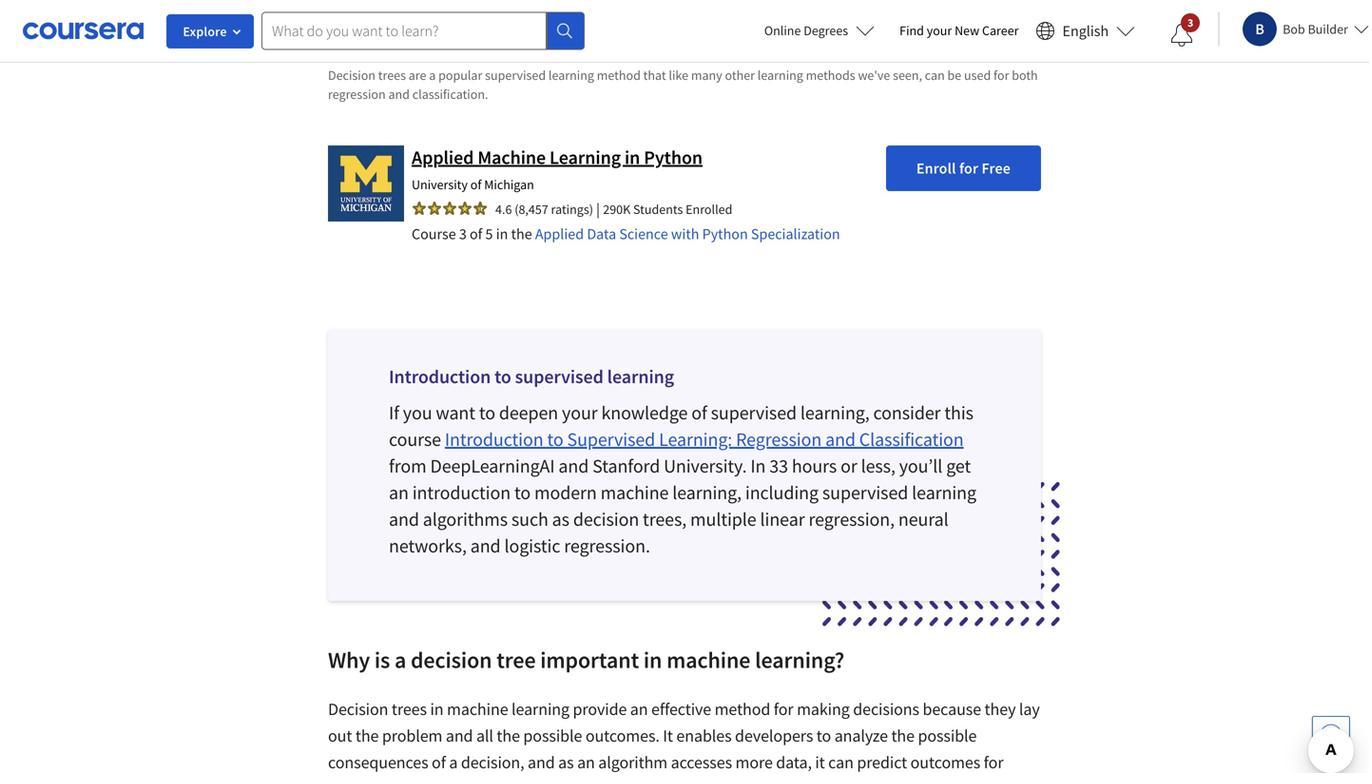 Task type: locate. For each thing, give the bounding box(es) containing it.
None search field
[[262, 12, 585, 50]]

introduction up deeplearningai
[[445, 427, 544, 451]]

1 horizontal spatial applied
[[535, 224, 584, 243]]

0 vertical spatial method
[[597, 66, 641, 84]]

classification
[[860, 427, 964, 451]]

half-filled star image
[[473, 201, 488, 216]]

0 horizontal spatial 3
[[459, 224, 467, 243]]

0 vertical spatial python
[[644, 145, 703, 169]]

supervised
[[567, 427, 656, 451]]

3 down filled star icon
[[459, 224, 467, 243]]

1 vertical spatial decision
[[411, 646, 492, 674]]

to inside "decision trees in machine learning provide an effective method for making decisions because they lay out the problem and all the possible outcomes. it enables developers to analyze the possible consequences of a decision, and as an algorithm accesses more data, it can predict outcomes f"
[[817, 725, 832, 747]]

the down decisions
[[892, 725, 915, 747]]

applied down ratings)
[[535, 224, 584, 243]]

machine
[[601, 481, 669, 505], [667, 646, 751, 674], [447, 699, 509, 720]]

as down the modern
[[552, 507, 570, 531]]

learning?
[[755, 646, 845, 674]]

1 possible from the left
[[524, 725, 583, 747]]

important
[[541, 646, 639, 674]]

5
[[486, 224, 493, 243]]

2 vertical spatial machine
[[447, 699, 509, 720]]

why
[[328, 646, 370, 674]]

if you want to deepen your knowledge of supervised learning, consider this course
[[389, 401, 974, 451]]

like
[[669, 66, 689, 84]]

0 horizontal spatial can
[[829, 752, 854, 773]]

developers
[[735, 725, 814, 747]]

trees inside decision trees are a popular supervised learning method that like many other learning methods we've seen, can be used for both regression and classification.
[[378, 66, 406, 84]]

other
[[725, 66, 755, 84]]

university of michigan link
[[412, 176, 534, 193]]

the right out
[[356, 725, 379, 747]]

0 vertical spatial 3
[[1188, 15, 1194, 30]]

in
[[625, 145, 641, 169], [496, 224, 508, 243], [644, 646, 662, 674], [430, 699, 444, 720]]

python up the students
[[644, 145, 703, 169]]

classification.
[[413, 85, 488, 103]]

supervised right popular
[[485, 66, 546, 84]]

1 vertical spatial applied
[[535, 224, 584, 243]]

0 horizontal spatial for
[[774, 699, 794, 720]]

for left free
[[960, 159, 979, 178]]

1 horizontal spatial for
[[960, 159, 979, 178]]

course 3 of 5 in the applied data science with python specialization
[[412, 224, 841, 243]]

decision up regression.
[[573, 507, 639, 531]]

for
[[994, 66, 1010, 84], [960, 159, 979, 178], [774, 699, 794, 720]]

seen,
[[893, 66, 923, 84]]

to right the want
[[479, 401, 496, 425]]

used
[[965, 66, 991, 84]]

in up problem on the left bottom of the page
[[430, 699, 444, 720]]

decision up regression
[[328, 66, 376, 84]]

0 vertical spatial applied
[[412, 145, 474, 169]]

popular
[[439, 66, 483, 84]]

0 vertical spatial your
[[927, 22, 953, 39]]

applied up university at the top left
[[412, 145, 474, 169]]

python down enrolled in the top right of the page
[[703, 224, 748, 243]]

university of michigan image
[[328, 145, 404, 222]]

and up the modern
[[559, 454, 589, 478]]

0 horizontal spatial applied
[[412, 145, 474, 169]]

1 horizontal spatial your
[[927, 22, 953, 39]]

0 horizontal spatial a
[[395, 646, 406, 674]]

method up developers
[[715, 699, 771, 720]]

enables
[[677, 725, 732, 747]]

2 vertical spatial for
[[774, 699, 794, 720]]

tree
[[497, 646, 536, 674]]

learning, up or
[[801, 401, 870, 425]]

1 vertical spatial learning,
[[673, 481, 742, 505]]

this
[[945, 401, 974, 425]]

0 vertical spatial for
[[994, 66, 1010, 84]]

0 vertical spatial a
[[429, 66, 436, 84]]

career
[[983, 22, 1019, 39]]

supervised down less,
[[823, 481, 909, 505]]

trees left are
[[378, 66, 406, 84]]

machine inside introduction to supervised learning: regression and classification from deeplearningai and stanford university. in 33 hours or less, you'll get an introduction to modern machine learning, including supervised learning and algorithms such as decision trees, multiple linear regression, neural networks, and logistic regression.
[[601, 481, 669, 505]]

0 vertical spatial decision
[[573, 507, 639, 531]]

a right are
[[429, 66, 436, 84]]

because
[[923, 699, 982, 720]]

for up developers
[[774, 699, 794, 720]]

1 horizontal spatial can
[[925, 66, 945, 84]]

if
[[389, 401, 399, 425]]

learning,
[[801, 401, 870, 425], [673, 481, 742, 505]]

2 horizontal spatial an
[[631, 699, 648, 720]]

of inside if you want to deepen your knowledge of supervised learning, consider this course
[[692, 401, 708, 425]]

33
[[770, 454, 789, 478]]

and up or
[[826, 427, 856, 451]]

enroll for free button
[[886, 145, 1042, 191]]

machine up effective
[[667, 646, 751, 674]]

supervised inside decision trees are a popular supervised learning method that like many other learning methods we've seen, can be used for both regression and classification.
[[485, 66, 546, 84]]

b
[[1256, 20, 1265, 39]]

hours
[[792, 454, 837, 478]]

of up learning:
[[692, 401, 708, 425]]

decision
[[573, 507, 639, 531], [411, 646, 492, 674]]

learning, inside introduction to supervised learning: regression and classification from deeplearningai and stanford university. in 33 hours or less, you'll get an introduction to modern machine learning, including supervised learning and algorithms such as decision trees, multiple linear regression, neural networks, and logistic regression.
[[673, 481, 742, 505]]

decision inside decision trees are a popular supervised learning method that like many other learning methods we've seen, can be used for both regression and classification.
[[328, 66, 376, 84]]

0 vertical spatial trees
[[378, 66, 406, 84]]

that
[[644, 66, 667, 84]]

2 decision from the top
[[328, 699, 389, 720]]

2 horizontal spatial a
[[449, 752, 458, 773]]

3 left b
[[1188, 15, 1194, 30]]

0 vertical spatial decision
[[328, 66, 376, 84]]

the
[[511, 224, 532, 243], [356, 725, 379, 747], [497, 725, 520, 747], [892, 725, 915, 747]]

2 vertical spatial an
[[578, 752, 595, 773]]

and down "algorithms"
[[471, 534, 501, 558]]

1 vertical spatial method
[[715, 699, 771, 720]]

learning inside introduction to supervised learning: regression and classification from deeplearningai and stanford university. in 33 hours or less, you'll get an introduction to modern machine learning, including supervised learning and algorithms such as decision trees, multiple linear regression, neural networks, and logistic regression.
[[912, 481, 977, 505]]

can right it
[[829, 752, 854, 773]]

decision up out
[[328, 699, 389, 720]]

for left both
[[994, 66, 1010, 84]]

3
[[1188, 15, 1194, 30], [459, 224, 467, 243]]

all
[[477, 725, 494, 747]]

to
[[495, 365, 512, 388], [479, 401, 496, 425], [547, 427, 564, 451], [515, 481, 531, 505], [817, 725, 832, 747]]

enroll for free
[[917, 159, 1011, 178]]

video placeholder image
[[328, 0, 1042, 38]]

your inside find your new career link
[[927, 22, 953, 39]]

1 vertical spatial python
[[703, 224, 748, 243]]

the right all
[[497, 725, 520, 747]]

and down are
[[389, 85, 410, 103]]

learning down get in the right of the page
[[912, 481, 977, 505]]

new
[[955, 22, 980, 39]]

in right 5
[[496, 224, 508, 243]]

an down outcomes.
[[578, 752, 595, 773]]

as down provide
[[559, 752, 574, 773]]

bob builder
[[1284, 20, 1349, 38]]

3 inside 3 dropdown button
[[1188, 15, 1194, 30]]

1 horizontal spatial 3
[[1188, 15, 1194, 30]]

1 vertical spatial your
[[562, 401, 598, 425]]

possible up outcomes
[[918, 725, 977, 747]]

0 horizontal spatial an
[[389, 481, 409, 505]]

learning, inside if you want to deepen your knowledge of supervised learning, consider this course
[[801, 401, 870, 425]]

ratings)
[[551, 201, 594, 218]]

online degrees button
[[749, 10, 891, 51]]

decision inside "decision trees in machine learning provide an effective method for making decisions because they lay out the problem and all the possible outcomes. it enables developers to analyze the possible consequences of a decision, and as an algorithm accesses more data, it can predict outcomes f"
[[328, 699, 389, 720]]

2 horizontal spatial for
[[994, 66, 1010, 84]]

0 vertical spatial introduction
[[389, 365, 491, 388]]

a
[[429, 66, 436, 84], [395, 646, 406, 674], [449, 752, 458, 773]]

and
[[389, 85, 410, 103], [826, 427, 856, 451], [559, 454, 589, 478], [389, 507, 419, 531], [471, 534, 501, 558], [446, 725, 473, 747], [528, 752, 555, 773]]

supervised up regression
[[711, 401, 797, 425]]

1 horizontal spatial possible
[[918, 725, 977, 747]]

introduction inside introduction to supervised learning: regression and classification from deeplearningai and stanford university. in 33 hours or less, you'll get an introduction to modern machine learning, including supervised learning and algorithms such as decision trees, multiple linear regression, neural networks, and logistic regression.
[[445, 427, 544, 451]]

possible down provide
[[524, 725, 583, 747]]

1 vertical spatial 3
[[459, 224, 467, 243]]

decision
[[328, 66, 376, 84], [328, 699, 389, 720]]

4.6 (8,457 ratings) | 290k students enrolled
[[496, 200, 733, 219]]

learning, down university.
[[673, 481, 742, 505]]

0 horizontal spatial decision
[[411, 646, 492, 674]]

an down from
[[389, 481, 409, 505]]

an up outcomes.
[[631, 699, 648, 720]]

we've
[[858, 66, 891, 84]]

0 vertical spatial can
[[925, 66, 945, 84]]

method
[[597, 66, 641, 84], [715, 699, 771, 720]]

1 vertical spatial trees
[[392, 699, 427, 720]]

0 vertical spatial learning,
[[801, 401, 870, 425]]

learning inside "decision trees in machine learning provide an effective method for making decisions because they lay out the problem and all the possible outcomes. it enables developers to analyze the possible consequences of a decision, and as an algorithm accesses more data, it can predict outcomes f"
[[512, 699, 570, 720]]

you'll
[[900, 454, 943, 478]]

1 vertical spatial for
[[960, 159, 979, 178]]

show notifications image
[[1171, 24, 1194, 47]]

supervised inside introduction to supervised learning: regression and classification from deeplearningai and stanford university. in 33 hours or less, you'll get an introduction to modern machine learning, including supervised learning and algorithms such as decision trees, multiple linear regression, neural networks, and logistic regression.
[[823, 481, 909, 505]]

applied
[[412, 145, 474, 169], [535, 224, 584, 243]]

1 vertical spatial as
[[559, 752, 574, 773]]

can left be
[[925, 66, 945, 84]]

to up the such
[[515, 481, 531, 505]]

linear
[[761, 507, 805, 531]]

1 horizontal spatial learning,
[[801, 401, 870, 425]]

1 vertical spatial introduction
[[445, 427, 544, 451]]

method inside decision trees are a popular supervised learning method that like many other learning methods we've seen, can be used for both regression and classification.
[[597, 66, 641, 84]]

decision inside introduction to supervised learning: regression and classification from deeplearningai and stanford university. in 33 hours or less, you'll get an introduction to modern machine learning, including supervised learning and algorithms such as decision trees, multiple linear regression, neural networks, and logistic regression.
[[573, 507, 639, 531]]

in inside "decision trees in machine learning provide an effective method for making decisions because they lay out the problem and all the possible outcomes. it enables developers to analyze the possible consequences of a decision, and as an algorithm accesses more data, it can predict outcomes f"
[[430, 699, 444, 720]]

your up supervised
[[562, 401, 598, 425]]

1 horizontal spatial a
[[429, 66, 436, 84]]

decision left tree
[[411, 646, 492, 674]]

learning
[[550, 145, 621, 169]]

university.
[[664, 454, 747, 478]]

in right learning
[[625, 145, 641, 169]]

trees inside "decision trees in machine learning provide an effective method for making decisions because they lay out the problem and all the possible outcomes. it enables developers to analyze the possible consequences of a decision, and as an algorithm accesses more data, it can predict outcomes f"
[[392, 699, 427, 720]]

0 horizontal spatial possible
[[524, 725, 583, 747]]

can
[[925, 66, 945, 84], [829, 752, 854, 773]]

1 horizontal spatial decision
[[573, 507, 639, 531]]

and left all
[[446, 725, 473, 747]]

python inside 'applied machine learning in python university of michigan'
[[644, 145, 703, 169]]

0 horizontal spatial your
[[562, 401, 598, 425]]

find
[[900, 22, 925, 39]]

for inside decision trees are a popular supervised learning method that like many other learning methods we've seen, can be used for both regression and classification.
[[994, 66, 1010, 84]]

machine down stanford on the bottom
[[601, 481, 669, 505]]

in inside 'applied machine learning in python university of michigan'
[[625, 145, 641, 169]]

trees up problem on the left bottom of the page
[[392, 699, 427, 720]]

to down deepen
[[547, 427, 564, 451]]

including
[[746, 481, 819, 505]]

your inside if you want to deepen your knowledge of supervised learning, consider this course
[[562, 401, 598, 425]]

of down problem on the left bottom of the page
[[432, 752, 446, 773]]

and inside decision trees are a popular supervised learning method that like many other learning methods we've seen, can be used for both regression and classification.
[[389, 85, 410, 103]]

english button
[[1029, 0, 1144, 62]]

0 vertical spatial as
[[552, 507, 570, 531]]

learning down tree
[[512, 699, 570, 720]]

1 vertical spatial can
[[829, 752, 854, 773]]

regression
[[328, 85, 386, 103]]

making
[[797, 699, 850, 720]]

machine up all
[[447, 699, 509, 720]]

your
[[927, 22, 953, 39], [562, 401, 598, 425]]

0 vertical spatial machine
[[601, 481, 669, 505]]

1 vertical spatial decision
[[328, 699, 389, 720]]

0 horizontal spatial learning,
[[673, 481, 742, 505]]

decision trees are a popular supervised learning method that like many other learning methods we've seen, can be used for both regression and classification.
[[328, 66, 1039, 103]]

of up "half-filled star" image
[[471, 176, 482, 193]]

data
[[587, 224, 617, 243]]

a left decision,
[[449, 752, 458, 773]]

2 vertical spatial a
[[449, 752, 458, 773]]

1 horizontal spatial an
[[578, 752, 595, 773]]

methods
[[806, 66, 856, 84]]

consider
[[874, 401, 941, 425]]

0 vertical spatial an
[[389, 481, 409, 505]]

a right is
[[395, 646, 406, 674]]

both
[[1012, 66, 1039, 84]]

1 horizontal spatial method
[[715, 699, 771, 720]]

0 horizontal spatial method
[[597, 66, 641, 84]]

a inside decision trees are a popular supervised learning method that like many other learning methods we've seen, can be used for both regression and classification.
[[429, 66, 436, 84]]

for inside button
[[960, 159, 979, 178]]

introduction for supervised
[[445, 427, 544, 451]]

decision for decision trees are a popular supervised learning method that like many other learning methods we've seen, can be used for both regression and classification.
[[328, 66, 376, 84]]

course
[[412, 224, 456, 243]]

be
[[948, 66, 962, 84]]

method left that
[[597, 66, 641, 84]]

1 decision from the top
[[328, 66, 376, 84]]

trees for in
[[392, 699, 427, 720]]

filled star image
[[412, 201, 427, 216], [427, 201, 442, 216], [442, 201, 458, 216]]

in up effective
[[644, 646, 662, 674]]

to down making on the bottom of the page
[[817, 725, 832, 747]]

your right find
[[927, 22, 953, 39]]

filled star image
[[458, 201, 473, 216]]

as inside "decision trees in machine learning provide an effective method for making decisions because they lay out the problem and all the possible outcomes. it enables developers to analyze the possible consequences of a decision, and as an algorithm accesses more data, it can predict outcomes f"
[[559, 752, 574, 773]]

introduction up the want
[[389, 365, 491, 388]]

applied inside 'applied machine learning in python university of michigan'
[[412, 145, 474, 169]]

effective
[[652, 699, 712, 720]]

3 button
[[1156, 12, 1209, 58]]



Task type: vqa. For each thing, say whether or not it's contained in the screenshot.
the from in If you like working with numbers, identifying patterns and problem solving this role is for you. As a Data Engineer, you'll design and build systems for collecting, storing, and analyzing data at scale. Your goal is to convert raw data into usable information for data scientists and data analysts to interpret. You will acquire datasets, develop algorithms to transform data, and build, test and maintain databases. Data engineers rely on strong programming and problem-solving skills to create scalable solutions to work with large volumes of data from many sources.
no



Task type: describe. For each thing, give the bounding box(es) containing it.
introduction to supervised learning: regression and classification from deeplearningai and stanford university. in 33 hours or less, you'll get an introduction to modern machine learning, including supervised learning and algorithms such as decision trees, multiple linear regression, neural networks, and logistic regression.
[[389, 427, 977, 558]]

algorithms
[[423, 507, 508, 531]]

help center image
[[1320, 724, 1343, 747]]

to up deepen
[[495, 365, 512, 388]]

outcomes.
[[586, 725, 660, 747]]

trees for are
[[378, 66, 406, 84]]

more
[[736, 752, 773, 773]]

deepen
[[499, 401, 559, 425]]

learning up knowledge
[[608, 365, 675, 388]]

290k
[[603, 201, 631, 218]]

enroll
[[917, 159, 957, 178]]

supervised inside if you want to deepen your knowledge of supervised learning, consider this course
[[711, 401, 797, 425]]

machine inside "decision trees in machine learning provide an effective method for making decisions because they lay out the problem and all the possible outcomes. it enables developers to analyze the possible consequences of a decision, and as an algorithm accesses more data, it can predict outcomes f"
[[447, 699, 509, 720]]

networks,
[[389, 534, 467, 558]]

bob
[[1284, 20, 1306, 38]]

1 vertical spatial machine
[[667, 646, 751, 674]]

machine
[[478, 145, 546, 169]]

free
[[982, 159, 1011, 178]]

lay
[[1020, 699, 1040, 720]]

algorithm
[[599, 752, 668, 773]]

and up networks,
[[389, 507, 419, 531]]

it
[[663, 725, 673, 747]]

want
[[436, 401, 476, 425]]

3 filled star image from the left
[[442, 201, 458, 216]]

applied machine learning in python university of michigan
[[412, 145, 703, 193]]

michigan
[[484, 176, 534, 193]]

coursera image
[[23, 15, 144, 46]]

degrees
[[804, 22, 849, 39]]

consequences
[[328, 752, 429, 773]]

introduction for supervised
[[389, 365, 491, 388]]

outcomes
[[911, 752, 981, 773]]

learning:
[[659, 427, 733, 451]]

|
[[597, 200, 600, 219]]

they
[[985, 699, 1016, 720]]

with
[[672, 224, 700, 243]]

provide
[[573, 699, 627, 720]]

online
[[765, 22, 801, 39]]

supervised up deepen
[[515, 365, 604, 388]]

2 filled star image from the left
[[427, 201, 442, 216]]

course
[[389, 427, 441, 451]]

can inside "decision trees in machine learning provide an effective method for making decisions because they lay out the problem and all the possible outcomes. it enables developers to analyze the possible consequences of a decision, and as an algorithm accesses more data, it can predict outcomes f"
[[829, 752, 854, 773]]

you
[[403, 401, 432, 425]]

modern
[[535, 481, 597, 505]]

is
[[375, 646, 390, 674]]

accesses
[[671, 752, 733, 773]]

analyze
[[835, 725, 888, 747]]

multiple
[[691, 507, 757, 531]]

for inside "decision trees in machine learning provide an effective method for making decisions because they lay out the problem and all the possible outcomes. it enables developers to analyze the possible consequences of a decision, and as an algorithm accesses more data, it can predict outcomes f"
[[774, 699, 794, 720]]

find your new career link
[[891, 19, 1029, 43]]

decisions
[[854, 699, 920, 720]]

as inside introduction to supervised learning: regression and classification from deeplearningai and stanford university. in 33 hours or less, you'll get an introduction to modern machine learning, including supervised learning and algorithms such as decision trees, multiple linear regression, neural networks, and logistic regression.
[[552, 507, 570, 531]]

applied machine learning in python link
[[412, 145, 703, 169]]

in
[[751, 454, 766, 478]]

regression,
[[809, 507, 895, 531]]

learning right the other
[[758, 66, 804, 84]]

decision for decision trees in machine learning provide an effective method for making decisions because they lay out the problem and all the possible outcomes. it enables developers to analyze the possible consequences of a decision, and as an algorithm accesses more data, it can predict outcomes f
[[328, 699, 389, 720]]

introduction to supervised learning: regression and classification link
[[445, 427, 964, 451]]

the down '(8,457' on the top of page
[[511, 224, 532, 243]]

are
[[409, 66, 427, 84]]

knowledge
[[602, 401, 688, 425]]

(8,457
[[515, 201, 549, 218]]

data,
[[777, 752, 812, 773]]

1 vertical spatial an
[[631, 699, 648, 720]]

learning left that
[[549, 66, 595, 84]]

to inside if you want to deepen your knowledge of supervised learning, consider this course
[[479, 401, 496, 425]]

enrolled
[[686, 201, 733, 218]]

method inside "decision trees in machine learning provide an effective method for making decisions because they lay out the problem and all the possible outcomes. it enables developers to analyze the possible consequences of a decision, and as an algorithm accesses more data, it can predict outcomes f"
[[715, 699, 771, 720]]

of left 5
[[470, 224, 483, 243]]

less,
[[861, 454, 896, 478]]

What do you want to learn? text field
[[262, 12, 547, 50]]

it
[[816, 752, 825, 773]]

neural
[[899, 507, 949, 531]]

can inside decision trees are a popular supervised learning method that like many other learning methods we've seen, can be used for both regression and classification.
[[925, 66, 945, 84]]

logistic
[[505, 534, 561, 558]]

many
[[691, 66, 723, 84]]

1 filled star image from the left
[[412, 201, 427, 216]]

out
[[328, 725, 352, 747]]

university
[[412, 176, 468, 193]]

or
[[841, 454, 858, 478]]

of inside 'applied machine learning in python university of michigan'
[[471, 176, 482, 193]]

problem
[[382, 725, 443, 747]]

decision,
[[461, 752, 525, 773]]

english
[[1063, 21, 1109, 40]]

such
[[512, 507, 549, 531]]

explore
[[183, 23, 227, 40]]

stanford
[[593, 454, 660, 478]]

2 possible from the left
[[918, 725, 977, 747]]

of inside "decision trees in machine learning provide an effective method for making decisions because they lay out the problem and all the possible outcomes. it enables developers to analyze the possible consequences of a decision, and as an algorithm accesses more data, it can predict outcomes f"
[[432, 752, 446, 773]]

introduction
[[413, 481, 511, 505]]

introduction to supervised learning
[[389, 365, 675, 388]]

students
[[634, 201, 683, 218]]

why is a decision tree important in machine learning?
[[328, 646, 845, 674]]

regression.
[[564, 534, 651, 558]]

an inside introduction to supervised learning: regression and classification from deeplearningai and stanford university. in 33 hours or less, you'll get an introduction to modern machine learning, including supervised learning and algorithms such as decision trees, multiple linear regression, neural networks, and logistic regression.
[[389, 481, 409, 505]]

trees,
[[643, 507, 687, 531]]

a inside "decision trees in machine learning provide an effective method for making decisions because they lay out the problem and all the possible outcomes. it enables developers to analyze the possible consequences of a decision, and as an algorithm accesses more data, it can predict outcomes f"
[[449, 752, 458, 773]]

regression
[[736, 427, 822, 451]]

specialization
[[751, 224, 841, 243]]

1 vertical spatial a
[[395, 646, 406, 674]]

and right decision,
[[528, 752, 555, 773]]

explore button
[[166, 14, 254, 49]]

find your new career
[[900, 22, 1019, 39]]



